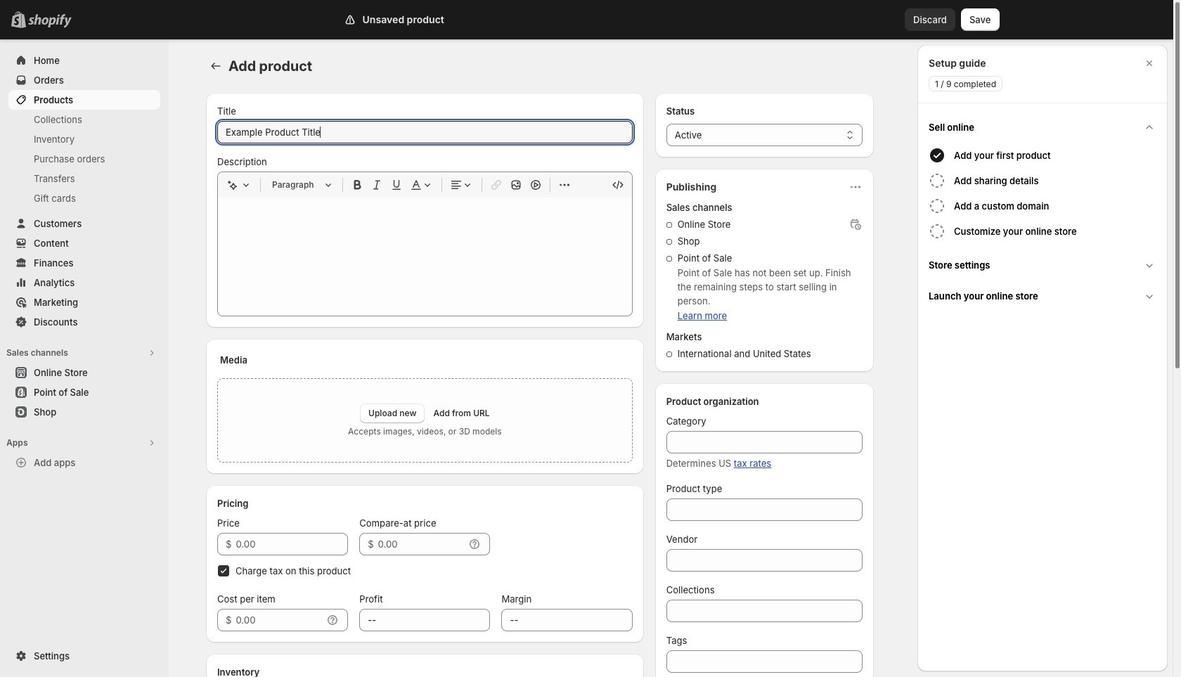 Task type: locate. For each thing, give the bounding box(es) containing it.
None text field
[[666, 499, 863, 521], [666, 549, 863, 572], [360, 609, 490, 632], [502, 609, 633, 632], [666, 499, 863, 521], [666, 549, 863, 572], [360, 609, 490, 632], [502, 609, 633, 632]]

0 horizontal spatial   text field
[[236, 533, 348, 556]]

  text field
[[236, 609, 323, 632]]

  text field
[[236, 533, 348, 556], [378, 533, 465, 556]]

None text field
[[666, 431, 863, 454], [666, 600, 863, 622], [666, 651, 863, 673], [666, 431, 863, 454], [666, 600, 863, 622], [666, 651, 863, 673]]

Short sleeve t-shirt text field
[[217, 121, 633, 143]]

1   text field from the left
[[236, 533, 348, 556]]

mark add sharing details as done image
[[929, 172, 946, 189]]

1 horizontal spatial   text field
[[378, 533, 465, 556]]

dialog
[[918, 45, 1168, 672]]



Task type: describe. For each thing, give the bounding box(es) containing it.
mark customize your online store as done image
[[929, 223, 946, 240]]

mark add a custom domain as done image
[[929, 198, 946, 215]]

shopify image
[[31, 14, 75, 28]]

2   text field from the left
[[378, 533, 465, 556]]



Task type: vqa. For each thing, say whether or not it's contained in the screenshot.
the top No
no



